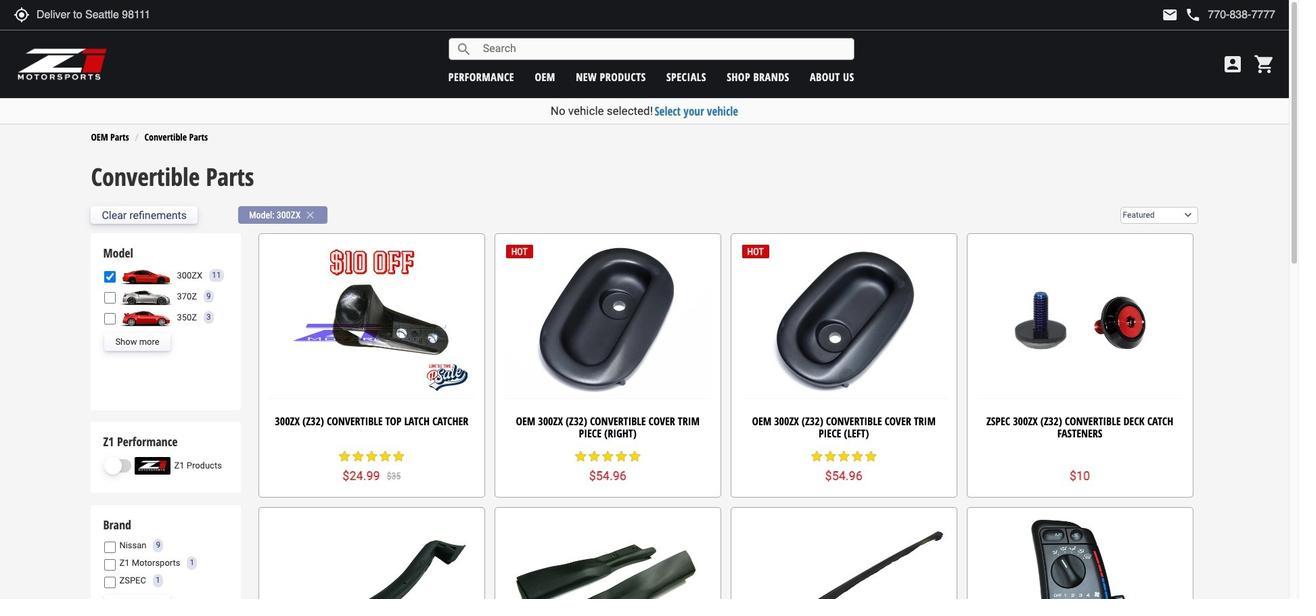 Task type: describe. For each thing, give the bounding box(es) containing it.
Search search field
[[472, 39, 854, 60]]

nissan 350z z33 2003 2004 2005 2006 2007 2008 2009 vq35de 3.5l revup rev up vq35hr nismo z1 motorsports image
[[119, 309, 174, 327]]

z1 motorsports logo image
[[17, 47, 108, 81]]



Task type: vqa. For each thing, say whether or not it's contained in the screenshot.
mail
no



Task type: locate. For each thing, give the bounding box(es) containing it.
None checkbox
[[105, 293, 116, 304], [105, 577, 116, 589], [105, 293, 116, 304], [105, 577, 116, 589]]

nissan 300zx z32 1990 1991 1992 1993 1994 1995 1996 vg30dett vg30de twin turbo non turbo z1 motorsports image
[[119, 267, 174, 285]]

nissan 370z z34 2009 2010 2011 2012 2013 2014 2015 2016 2017 2018 2019 3.7l vq37vhr vhr nismo z1 motorsports image
[[119, 288, 174, 306]]

None checkbox
[[105, 272, 116, 283], [105, 314, 116, 325], [105, 542, 116, 553], [105, 559, 116, 571], [105, 272, 116, 283], [105, 314, 116, 325], [105, 542, 116, 553], [105, 559, 116, 571]]



